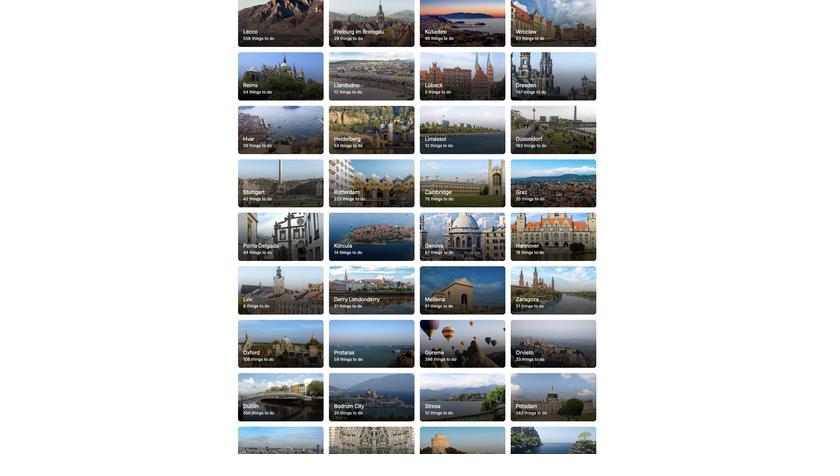 Task type: vqa. For each thing, say whether or not it's contained in the screenshot.


Task type: describe. For each thing, give the bounding box(es) containing it.
derry londonderry 31 things to do
[[334, 296, 380, 309]]

to for lecco
[[265, 36, 269, 41]]

hvar image
[[238, 106, 324, 154]]

dresden
[[516, 82, 537, 88]]

bodrum city image
[[329, 374, 415, 422]]

things inside derry londonderry 31 things to do
[[340, 304, 352, 309]]

do for mellieha
[[449, 304, 453, 309]]

limassol image
[[420, 106, 506, 154]]

29 inside freiburg im breisgau 29 things to do
[[334, 36, 339, 41]]

cambridge 75 things to do
[[425, 189, 454, 202]]

things for orvieto
[[522, 357, 534, 362]]

29 inside hvar 29 things to do
[[243, 143, 248, 148]]

genova image
[[420, 213, 506, 261]]

to for goreme
[[447, 357, 451, 362]]

do for cambridge
[[449, 197, 454, 202]]

do for wroclaw
[[540, 36, 545, 41]]

rotterdam image
[[329, 160, 415, 208]]

things for llandudno
[[340, 90, 352, 95]]

do for orvieto
[[540, 357, 545, 362]]

do for dresden
[[542, 90, 547, 95]]

derry
[[334, 296, 348, 302]]

llandudno image
[[329, 52, 415, 101]]

graz
[[516, 189, 528, 195]]

do for limassol
[[449, 143, 453, 148]]

zaragoza image
[[511, 267, 597, 315]]

to for oxford
[[264, 357, 268, 362]]

12 for llandudno
[[334, 90, 339, 95]]

stresa 12 things to do
[[425, 404, 453, 416]]

75
[[425, 197, 430, 202]]

derry londonderry image
[[329, 267, 415, 315]]

106
[[243, 357, 250, 362]]

to for stresa
[[444, 411, 447, 416]]

583
[[516, 411, 524, 416]]

things for kusadası
[[432, 36, 443, 41]]

do for hannover
[[540, 250, 544, 255]]

things for potsdam
[[525, 411, 537, 416]]

things inside 'bodrum city 25 things to do'
[[340, 411, 352, 416]]

do inside "ponta delgada 44 things to do"
[[267, 250, 272, 255]]

hannover image
[[511, 213, 597, 261]]

breisgau
[[363, 29, 384, 35]]

things for dusseldorf
[[524, 143, 536, 148]]

things for hvar
[[250, 143, 261, 148]]

12 for limassol
[[425, 143, 430, 148]]

wroclaw
[[516, 29, 537, 35]]

limassol
[[425, 136, 447, 142]]

delgada
[[259, 243, 279, 249]]

ponta delgada image
[[238, 213, 324, 261]]

95
[[425, 36, 430, 41]]

city
[[355, 404, 364, 410]]

rotterdam
[[334, 189, 360, 195]]

wroclaw image
[[511, 0, 597, 47]]

do inside derry londonderry 31 things to do
[[358, 304, 362, 309]]

lübeck
[[425, 82, 443, 88]]

mellieha
[[425, 296, 445, 302]]

do for llandudno
[[358, 90, 362, 95]]

freiburg im breisgau 29 things to do
[[334, 29, 384, 41]]

to for genova
[[444, 250, 448, 255]]

goreme 396 things to do
[[425, 350, 457, 362]]

do for stuttgart
[[267, 197, 272, 202]]

oxford
[[243, 350, 260, 356]]

dublin
[[243, 404, 259, 410]]

107
[[516, 90, 523, 95]]

oxford 106 things to do
[[243, 350, 274, 362]]

potsdam image
[[511, 374, 597, 422]]

stuttgart
[[243, 189, 265, 195]]

lviv 9 things to do
[[243, 296, 270, 309]]

cambridge
[[425, 189, 452, 195]]

things for limassol
[[431, 143, 443, 148]]

5
[[425, 90, 428, 95]]

9
[[243, 304, 246, 309]]

to for wroclaw
[[535, 36, 539, 41]]

things inside "ponta delgada 44 things to do"
[[250, 250, 261, 255]]

things for graz
[[522, 197, 534, 202]]

dresden 107 things to do
[[516, 82, 547, 95]]

goreme
[[425, 350, 445, 356]]

to for heidelberg
[[353, 143, 357, 148]]

graz 25 things to do
[[516, 189, 545, 202]]

14
[[334, 250, 339, 255]]

things for hannover
[[522, 250, 534, 255]]

zaragoza 21 things to do
[[516, 296, 544, 309]]

do for goreme
[[452, 357, 457, 362]]

things for lübeck
[[429, 90, 441, 95]]

to for stuttgart
[[262, 197, 266, 202]]

to for zaragoza
[[535, 304, 538, 309]]

things for protaras
[[341, 357, 352, 362]]

to for cambridge
[[444, 197, 448, 202]]

korcula image
[[329, 213, 415, 261]]

potsdam
[[516, 404, 538, 410]]

223
[[334, 197, 342, 202]]

ponta
[[243, 243, 257, 249]]

558
[[243, 36, 251, 41]]

31
[[334, 304, 339, 309]]

korcula
[[334, 243, 353, 249]]

lviv image
[[238, 267, 324, 315]]

to for orvieto
[[535, 357, 539, 362]]

to for limassol
[[444, 143, 447, 148]]

hvar 29 things to do
[[243, 136, 272, 148]]

cambridge image
[[420, 160, 506, 208]]

freiburg
[[334, 29, 355, 35]]

mellieha image
[[420, 267, 506, 315]]

things for heidelberg
[[341, 143, 352, 148]]

do for heidelberg
[[358, 143, 363, 148]]

do for dusseldorf
[[542, 143, 547, 148]]

12 for stresa
[[425, 411, 430, 416]]

things for genova
[[431, 250, 443, 255]]

to for potsdam
[[538, 411, 542, 416]]

graz image
[[511, 160, 597, 208]]

to for graz
[[535, 197, 539, 202]]

orvieto
[[516, 350, 534, 356]]

hannover
[[516, 243, 540, 249]]



Task type: locate. For each thing, give the bounding box(es) containing it.
things down hvar
[[250, 143, 261, 148]]

things for zaragoza
[[522, 304, 533, 309]]

do inside mellieha 61 things to do
[[449, 304, 453, 309]]

to inside kusadası 95 things to do
[[444, 36, 448, 41]]

to inside protaras 59 things to do
[[353, 357, 357, 362]]

do inside heidelberg 53 things to do
[[358, 143, 363, 148]]

to inside llandudno 12 things to do
[[353, 90, 356, 95]]

things inside lecco 558 things to do
[[252, 36, 264, 41]]

hannover 18 things to do
[[516, 243, 544, 255]]

to inside the goreme 396 things to do
[[447, 357, 451, 362]]

reims image
[[238, 52, 324, 101]]

things for lecco
[[252, 36, 264, 41]]

29 down freiburg
[[334, 36, 339, 41]]

do inside cambridge 75 things to do
[[449, 197, 454, 202]]

12 inside stresa 12 things to do
[[425, 411, 430, 416]]

do inside korcula 14 things to do
[[358, 250, 363, 255]]

do
[[270, 36, 275, 41], [358, 36, 363, 41], [449, 36, 454, 41], [540, 36, 545, 41], [267, 90, 272, 95], [358, 90, 362, 95], [447, 90, 452, 95], [542, 90, 547, 95], [267, 143, 272, 148], [358, 143, 363, 148], [449, 143, 453, 148], [542, 143, 547, 148], [267, 197, 272, 202], [361, 197, 365, 202], [449, 197, 454, 202], [540, 197, 545, 202], [267, 250, 272, 255], [358, 250, 363, 255], [449, 250, 454, 255], [540, 250, 544, 255], [265, 304, 270, 309], [358, 304, 362, 309], [449, 304, 453, 309], [540, 304, 544, 309], [269, 357, 274, 362], [358, 357, 363, 362], [452, 357, 457, 362], [540, 357, 545, 362], [270, 411, 275, 416], [358, 411, 363, 416], [449, 411, 453, 416], [543, 411, 548, 416]]

things inside the "reims 54 things to do"
[[250, 90, 261, 95]]

do for lviv
[[265, 304, 270, 309]]

54
[[243, 90, 249, 95]]

londonderry
[[349, 296, 380, 302]]

things down llandudno
[[340, 90, 352, 95]]

things down 'graz'
[[522, 197, 534, 202]]

do for genova
[[449, 250, 454, 255]]

things down 'derry'
[[340, 304, 352, 309]]

do inside limassol 12 things to do
[[449, 143, 453, 148]]

to for kusadası
[[444, 36, 448, 41]]

do inside the "reims 54 things to do"
[[267, 90, 272, 95]]

to inside zaragoza 21 things to do
[[535, 304, 538, 309]]

to inside the graz 25 things to do
[[535, 197, 539, 202]]

zaragoza
[[516, 296, 539, 302]]

protaras image
[[329, 320, 415, 368]]

to inside stresa 12 things to do
[[444, 411, 447, 416]]

do inside zaragoza 21 things to do
[[540, 304, 544, 309]]

to inside orvieto 23 things to do
[[535, 357, 539, 362]]

things inside wroclaw 63 things to do
[[523, 36, 534, 41]]

dusseldorf
[[516, 136, 543, 142]]

things down stuttgart
[[250, 197, 261, 202]]

to inside wroclaw 63 things to do
[[535, 36, 539, 41]]

do inside "rotterdam 223 things to do"
[[361, 197, 365, 202]]

do inside lübeck 5 things to do
[[447, 90, 452, 95]]

25 down bodrum
[[334, 411, 339, 416]]

im
[[356, 29, 362, 35]]

kusadası
[[425, 29, 447, 35]]

heidelberg
[[334, 136, 361, 142]]

freiburg im breisgau image
[[329, 0, 415, 47]]

things down heidelberg
[[341, 143, 352, 148]]

to for mellieha
[[444, 304, 448, 309]]

12
[[334, 90, 339, 95], [425, 143, 430, 148], [425, 411, 430, 416]]

25
[[516, 197, 521, 202], [334, 411, 339, 416]]

do inside freiburg im breisgau 29 things to do
[[358, 36, 363, 41]]

kusadası image
[[420, 0, 506, 47]]

to inside 'bodrum city 25 things to do'
[[353, 411, 357, 416]]

ponta delgada 44 things to do
[[243, 243, 279, 255]]

hvar
[[243, 136, 255, 142]]

things for dresden
[[524, 90, 536, 95]]

to inside 'genova 67 things to do'
[[444, 250, 448, 255]]

to inside the dublin 350 things to do
[[265, 411, 269, 416]]

leeds image
[[238, 427, 324, 455]]

limassol 12 things to do
[[425, 136, 453, 148]]

things down genova
[[431, 250, 443, 255]]

things down potsdam
[[525, 411, 537, 416]]

25 down 'graz'
[[516, 197, 521, 202]]

dusseldorf image
[[511, 106, 597, 154]]

to inside the lviv 9 things to do
[[260, 304, 264, 309]]

do inside potsdam 583 things to do
[[543, 411, 548, 416]]

to for dublin
[[265, 411, 269, 416]]

oxford image
[[238, 320, 324, 368]]

do for hvar
[[267, 143, 272, 148]]

things down goreme
[[434, 357, 446, 362]]

tours image
[[329, 427, 415, 455]]

29
[[334, 36, 339, 41], [243, 143, 248, 148]]

kusadası 95 things to do
[[425, 29, 454, 41]]

things down dublin
[[252, 411, 264, 416]]

things down "stresa"
[[431, 411, 443, 416]]

0 horizontal spatial 25
[[334, 411, 339, 416]]

things down cambridge
[[431, 197, 443, 202]]

59
[[334, 357, 339, 362]]

do inside orvieto 23 things to do
[[540, 357, 545, 362]]

23
[[516, 357, 521, 362]]

things inside limassol 12 things to do
[[431, 143, 443, 148]]

stuttgart 42 things to do
[[243, 189, 272, 202]]

to inside potsdam 583 things to do
[[538, 411, 542, 416]]

do inside the goreme 396 things to do
[[452, 357, 457, 362]]

25 inside 'bodrum city 25 things to do'
[[334, 411, 339, 416]]

to inside lecco 558 things to do
[[265, 36, 269, 41]]

things right the 9
[[247, 304, 259, 309]]

things inside 'dusseldorf 183 things to do'
[[524, 143, 536, 148]]

reims
[[243, 82, 258, 88]]

things for reims
[[250, 90, 261, 95]]

things down protaras
[[341, 357, 352, 362]]

to for dresden
[[537, 90, 541, 95]]

do inside wroclaw 63 things to do
[[540, 36, 545, 41]]

heidelberg 53 things to do
[[334, 136, 363, 148]]

25 inside the graz 25 things to do
[[516, 197, 521, 202]]

to for protaras
[[353, 357, 357, 362]]

things inside stuttgart 42 things to do
[[250, 197, 261, 202]]

things inside protaras 59 things to do
[[341, 357, 352, 362]]

things down rotterdam
[[343, 197, 355, 202]]

things for stuttgart
[[250, 197, 261, 202]]

do inside dresden 107 things to do
[[542, 90, 547, 95]]

to inside freiburg im breisgau 29 things to do
[[353, 36, 357, 41]]

things inside korcula 14 things to do
[[340, 250, 352, 255]]

things down ponta
[[250, 250, 261, 255]]

350
[[243, 411, 251, 416]]

to inside heidelberg 53 things to do
[[353, 143, 357, 148]]

things for dublin
[[252, 411, 264, 416]]

things inside zaragoza 21 things to do
[[522, 304, 533, 309]]

things for lviv
[[247, 304, 259, 309]]

do inside lecco 558 things to do
[[270, 36, 275, 41]]

things for korcula
[[340, 250, 352, 255]]

12 inside llandudno 12 things to do
[[334, 90, 339, 95]]

to inside stuttgart 42 things to do
[[262, 197, 266, 202]]

0 vertical spatial 29
[[334, 36, 339, 41]]

to for hannover
[[535, 250, 539, 255]]

do for protaras
[[358, 357, 363, 362]]

stresa
[[425, 404, 441, 410]]

do inside protaras 59 things to do
[[358, 357, 363, 362]]

things down "orvieto"
[[522, 357, 534, 362]]

1 vertical spatial 25
[[334, 411, 339, 416]]

396
[[425, 357, 433, 362]]

things down limassol
[[431, 143, 443, 148]]

things inside dresden 107 things to do
[[524, 90, 536, 95]]

to inside "ponta delgada 44 things to do"
[[263, 250, 266, 255]]

to inside korcula 14 things to do
[[353, 250, 357, 255]]

to for lviv
[[260, 304, 264, 309]]

2 vertical spatial 12
[[425, 411, 430, 416]]

things down freiburg
[[341, 36, 352, 41]]

do inside the dublin 350 things to do
[[270, 411, 275, 416]]

things down bodrum
[[340, 411, 352, 416]]

do for potsdam
[[543, 411, 548, 416]]

do for graz
[[540, 197, 545, 202]]

29 down hvar
[[243, 143, 248, 148]]

lviv
[[243, 296, 253, 302]]

things inside cambridge 75 things to do
[[431, 197, 443, 202]]

things down kusadası
[[432, 36, 443, 41]]

do inside hvar 29 things to do
[[267, 143, 272, 148]]

do for rotterdam
[[361, 197, 365, 202]]

to inside the "reims 54 things to do"
[[262, 90, 266, 95]]

things down oxford
[[252, 357, 263, 362]]

lecco image
[[238, 0, 324, 47]]

dublin 350 things to do
[[243, 404, 275, 416]]

1 vertical spatial 29
[[243, 143, 248, 148]]

44
[[243, 250, 249, 255]]

12 inside limassol 12 things to do
[[425, 143, 430, 148]]

things inside freiburg im breisgau 29 things to do
[[341, 36, 352, 41]]

things inside heidelberg 53 things to do
[[341, 143, 352, 148]]

to inside limassol 12 things to do
[[444, 143, 447, 148]]

1 horizontal spatial 29
[[334, 36, 339, 41]]

to for dusseldorf
[[537, 143, 541, 148]]

things inside hvar 29 things to do
[[250, 143, 261, 148]]

things inside the dublin 350 things to do
[[252, 411, 264, 416]]

do inside stresa 12 things to do
[[449, 411, 453, 416]]

to for hvar
[[262, 143, 266, 148]]

do inside llandudno 12 things to do
[[358, 90, 362, 95]]

rotterdam 223 things to do
[[334, 189, 365, 202]]

lübeck 5 things to do
[[425, 82, 452, 95]]

to inside cambridge 75 things to do
[[444, 197, 448, 202]]

dresden image
[[511, 52, 597, 101]]

12 down "stresa"
[[425, 411, 430, 416]]

do for oxford
[[269, 357, 274, 362]]

lecco 558 things to do
[[243, 29, 275, 41]]

things down reims
[[250, 90, 261, 95]]

korcula 14 things to do
[[334, 243, 363, 255]]

do for zaragoza
[[540, 304, 544, 309]]

things down wroclaw
[[523, 36, 534, 41]]

things inside stresa 12 things to do
[[431, 411, 443, 416]]

goreme image
[[420, 320, 506, 368]]

things down zaragoza
[[522, 304, 533, 309]]

to inside dresden 107 things to do
[[537, 90, 541, 95]]

llandudno
[[334, 82, 360, 88]]

things down lübeck
[[429, 90, 441, 95]]

heidelberg image
[[329, 106, 415, 154]]

things for stresa
[[431, 411, 443, 416]]

do inside the lviv 9 things to do
[[265, 304, 270, 309]]

18
[[516, 250, 521, 255]]

orvieto 23 things to do
[[516, 350, 545, 362]]

protaras
[[334, 350, 355, 356]]

stuttgart image
[[238, 160, 324, 208]]

potsdam 583 things to do
[[516, 404, 548, 416]]

genova
[[425, 243, 444, 249]]

to for lübeck
[[442, 90, 446, 95]]

things for cambridge
[[431, 197, 443, 202]]

lecco
[[243, 29, 258, 35]]

things for mellieha
[[431, 304, 443, 309]]

do inside hannover 18 things to do
[[540, 250, 544, 255]]

things for rotterdam
[[343, 197, 355, 202]]

things down hannover
[[522, 250, 534, 255]]

to inside lübeck 5 things to do
[[442, 90, 446, 95]]

to inside hvar 29 things to do
[[262, 143, 266, 148]]

to inside mellieha 61 things to do
[[444, 304, 448, 309]]

things inside oxford 106 things to do
[[252, 357, 263, 362]]

things inside potsdam 583 things to do
[[525, 411, 537, 416]]

do inside the graz 25 things to do
[[540, 197, 545, 202]]

things inside the graz 25 things to do
[[522, 197, 534, 202]]

to inside derry londonderry 31 things to do
[[353, 304, 357, 309]]

stresa image
[[420, 374, 506, 422]]

67
[[425, 250, 430, 255]]

things inside the lviv 9 things to do
[[247, 304, 259, 309]]

do inside kusadası 95 things to do
[[449, 36, 454, 41]]

do inside 'bodrum city 25 things to do'
[[358, 411, 363, 416]]

do for kusadası
[[449, 36, 454, 41]]

to inside 'dusseldorf 183 things to do'
[[537, 143, 541, 148]]

things inside kusadası 95 things to do
[[432, 36, 443, 41]]

dublin image
[[238, 374, 324, 422]]

things for wroclaw
[[523, 36, 534, 41]]

63
[[516, 36, 521, 41]]

wroclaw 63 things to do
[[516, 29, 545, 41]]

1 horizontal spatial 25
[[516, 197, 521, 202]]

genova 67 things to do
[[425, 243, 454, 255]]

1 vertical spatial 12
[[425, 143, 430, 148]]

183
[[516, 143, 523, 148]]

thessaloniki image
[[420, 427, 506, 455]]

do for korcula
[[358, 250, 363, 255]]

21
[[516, 304, 521, 309]]

do for lübeck
[[447, 90, 452, 95]]

do inside oxford 106 things to do
[[269, 357, 274, 362]]

things for goreme
[[434, 357, 446, 362]]

61
[[425, 304, 430, 309]]

do inside 'dusseldorf 183 things to do'
[[542, 143, 547, 148]]

do for stresa
[[449, 411, 453, 416]]

things inside the goreme 396 things to do
[[434, 357, 446, 362]]

sol de mallorca image
[[511, 427, 597, 455]]

llandudno 12 things to do
[[334, 82, 362, 95]]

0 vertical spatial 25
[[516, 197, 521, 202]]

0 vertical spatial 12
[[334, 90, 339, 95]]

orvieto image
[[511, 320, 597, 368]]

53
[[334, 143, 339, 148]]

12 down limassol
[[425, 143, 430, 148]]

things for oxford
[[252, 357, 263, 362]]

things inside mellieha 61 things to do
[[431, 304, 443, 309]]

things
[[252, 36, 264, 41], [341, 36, 352, 41], [432, 36, 443, 41], [523, 36, 534, 41], [250, 90, 261, 95], [340, 90, 352, 95], [429, 90, 441, 95], [524, 90, 536, 95], [250, 143, 261, 148], [341, 143, 352, 148], [431, 143, 443, 148], [524, 143, 536, 148], [250, 197, 261, 202], [343, 197, 355, 202], [431, 197, 443, 202], [522, 197, 534, 202], [250, 250, 261, 255], [340, 250, 352, 255], [431, 250, 443, 255], [522, 250, 534, 255], [247, 304, 259, 309], [340, 304, 352, 309], [431, 304, 443, 309], [522, 304, 533, 309], [252, 357, 263, 362], [341, 357, 352, 362], [434, 357, 446, 362], [522, 357, 534, 362], [252, 411, 264, 416], [340, 411, 352, 416], [431, 411, 443, 416], [525, 411, 537, 416]]

lübeck image
[[420, 52, 506, 101]]

reims 54 things to do
[[243, 82, 272, 95]]

12 down llandudno
[[334, 90, 339, 95]]

protaras 59 things to do
[[334, 350, 363, 362]]

to
[[265, 36, 269, 41], [353, 36, 357, 41], [444, 36, 448, 41], [535, 36, 539, 41], [262, 90, 266, 95], [353, 90, 356, 95], [442, 90, 446, 95], [537, 90, 541, 95], [262, 143, 266, 148], [353, 143, 357, 148], [444, 143, 447, 148], [537, 143, 541, 148], [262, 197, 266, 202], [356, 197, 359, 202], [444, 197, 448, 202], [535, 197, 539, 202], [263, 250, 266, 255], [353, 250, 357, 255], [444, 250, 448, 255], [535, 250, 539, 255], [260, 304, 264, 309], [353, 304, 357, 309], [444, 304, 448, 309], [535, 304, 538, 309], [264, 357, 268, 362], [353, 357, 357, 362], [447, 357, 451, 362], [535, 357, 539, 362], [265, 411, 269, 416], [353, 411, 357, 416], [444, 411, 447, 416], [538, 411, 542, 416]]

to for reims
[[262, 90, 266, 95]]

do inside 'genova 67 things to do'
[[449, 250, 454, 255]]

to inside "rotterdam 223 things to do"
[[356, 197, 359, 202]]

do for dublin
[[270, 411, 275, 416]]

dusseldorf 183 things to do
[[516, 136, 547, 148]]

do inside stuttgart 42 things to do
[[267, 197, 272, 202]]

things inside llandudno 12 things to do
[[340, 90, 352, 95]]

things down mellieha on the bottom of page
[[431, 304, 443, 309]]

things inside lübeck 5 things to do
[[429, 90, 441, 95]]

things inside 'genova 67 things to do'
[[431, 250, 443, 255]]

to for rotterdam
[[356, 197, 359, 202]]

0 horizontal spatial 29
[[243, 143, 248, 148]]

things down dusseldorf
[[524, 143, 536, 148]]

bodrum city 25 things to do
[[334, 404, 364, 416]]

things inside orvieto 23 things to do
[[522, 357, 534, 362]]

to for korcula
[[353, 250, 357, 255]]

things down dresden
[[524, 90, 536, 95]]

do for reims
[[267, 90, 272, 95]]

things down lecco
[[252, 36, 264, 41]]

42
[[243, 197, 248, 202]]

to for llandudno
[[353, 90, 356, 95]]

things down korcula
[[340, 250, 352, 255]]

things inside "rotterdam 223 things to do"
[[343, 197, 355, 202]]

bodrum
[[334, 404, 354, 410]]

mellieha 61 things to do
[[425, 296, 453, 309]]

do for lecco
[[270, 36, 275, 41]]



